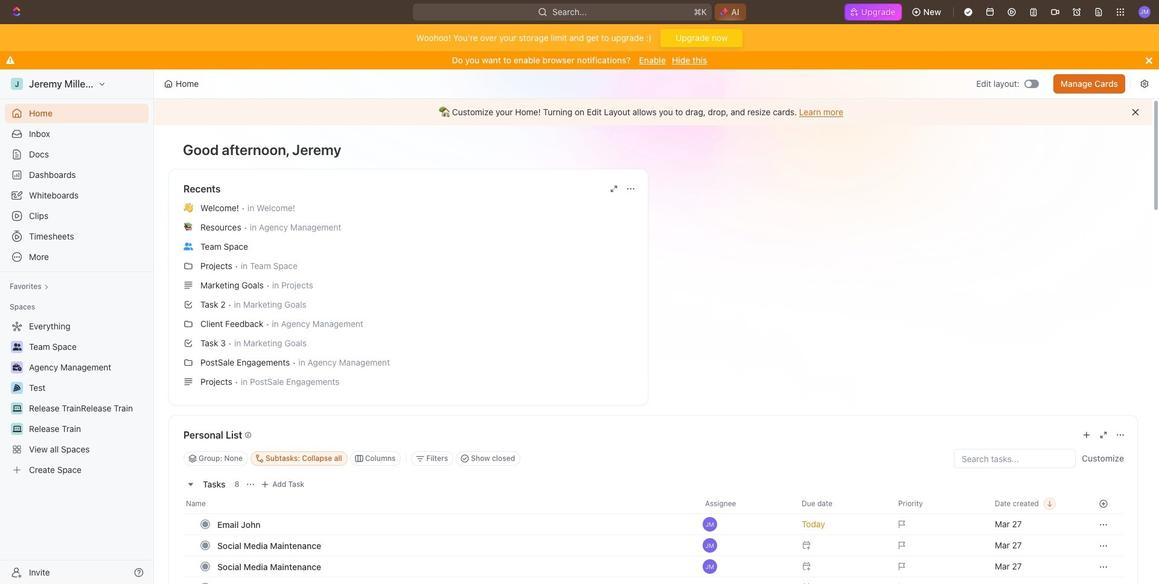 Task type: vqa. For each thing, say whether or not it's contained in the screenshot.
Jeremy Miller's Workspace, , element
yes



Task type: locate. For each thing, give the bounding box(es) containing it.
pizza slice image
[[13, 385, 21, 392]]

alert
[[154, 99, 1153, 126]]

tree
[[5, 317, 149, 480]]

1 vertical spatial user group image
[[12, 344, 21, 351]]

user group image
[[184, 243, 193, 250], [12, 344, 21, 351]]

tree inside sidebar navigation
[[5, 317, 149, 480]]

sidebar navigation
[[0, 69, 156, 585]]

jeremy miller's workspace, , element
[[11, 78, 23, 90]]

0 vertical spatial user group image
[[184, 243, 193, 250]]

0 horizontal spatial user group image
[[12, 344, 21, 351]]



Task type: describe. For each thing, give the bounding box(es) containing it.
laptop code image
[[12, 405, 21, 412]]

business time image
[[12, 364, 21, 371]]

1 horizontal spatial user group image
[[184, 243, 193, 250]]

laptop code image
[[12, 426, 21, 433]]

Search tasks... text field
[[955, 450, 1076, 468]]



